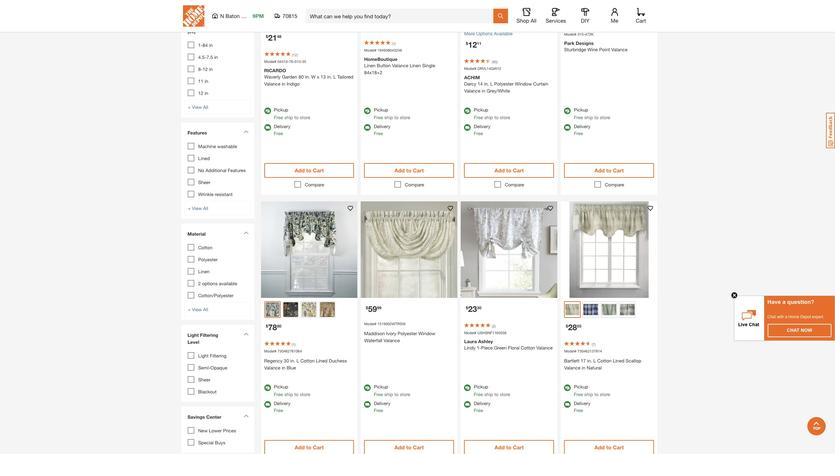 Task type: vqa. For each thing, say whether or not it's contained in the screenshot.
display IMAGE
no



Task type: describe. For each thing, give the bounding box(es) containing it.
length
[[207, 22, 222, 27]]

semi-
[[198, 365, 211, 371]]

window inside achim darcy 14 in. l polyester window curtain valance in grey/white
[[515, 81, 532, 87]]

40
[[368, 22, 377, 31]]

0 horizontal spatial blue image
[[266, 303, 280, 317]]

315-
[[578, 32, 585, 37]]

special buys link
[[198, 440, 225, 446]]

model# for model# 1519002wtrsw
[[364, 322, 377, 327]]

1 compare from the left
[[305, 182, 324, 188]]

11 in link
[[198, 78, 208, 84]]

indigo image
[[266, 13, 280, 27]]

green/camel image
[[502, 13, 517, 28]]

x
[[317, 74, 320, 80]]

0 horizontal spatial linen
[[198, 269, 210, 275]]

caret icon image for savings center
[[244, 415, 249, 418]]

) for 28
[[595, 343, 596, 347]]

1- inside laura ashley lindy 1-piece green floral cotton valance
[[477, 346, 481, 351]]

point
[[600, 47, 610, 52]]

valance inside the ricardo waverly garden 80 in. w x 13 in. l tailored valance in indigo
[[264, 81, 281, 87]]

4 compare from the left
[[605, 182, 624, 188]]

1519002wtrsw
[[378, 322, 406, 327]]

new
[[198, 428, 208, 434]]

lined for 78
[[316, 359, 328, 364]]

1 vertical spatial a
[[786, 315, 788, 320]]

( for 78
[[292, 343, 293, 347]]

model# 1519002wtrsw
[[364, 322, 406, 327]]

78
[[268, 323, 277, 333]]

70815
[[283, 13, 298, 19]]

30 inside the regency 30 in. l cotton lined duchess valance in blue
[[284, 359, 289, 364]]

laura ashley lindy 1-piece green floral cotton valance
[[464, 339, 553, 351]]

model# 730462137814
[[564, 350, 602, 354]]

21
[[268, 33, 277, 43]]

84
[[203, 42, 208, 48]]

3 + view all link from the top
[[184, 303, 251, 317]]

1 horizontal spatial available
[[494, 31, 513, 37]]

1 for 78
[[293, 343, 295, 347]]

( for 21
[[292, 53, 293, 57]]

navy image
[[284, 303, 298, 318]]

12 down 11 in
[[198, 90, 203, 96]]

window inside maddison ivory polyester window waterfall valance
[[419, 331, 436, 337]]

opaque
[[211, 365, 227, 371]]

) for 21
[[297, 53, 298, 57]]

diy button
[[575, 8, 596, 24]]

( for 40
[[392, 42, 393, 46]]

feedback link image
[[826, 113, 835, 149]]

maddison ivory polyester window waterfall valance link
[[364, 331, 454, 345]]

darcy 14 in. l polyester window curtain valance in grey/white image
[[461, 0, 558, 8]]

savings
[[188, 415, 205, 420]]

$ 28 55
[[566, 323, 582, 333]]

8-12 in
[[198, 66, 213, 72]]

13
[[321, 74, 326, 80]]

28
[[568, 323, 577, 333]]

achim darcy 14 in. l polyester window curtain valance in grey/white
[[464, 75, 549, 94]]

semi-opaque link
[[198, 365, 227, 371]]

0 vertical spatial grey image
[[466, 13, 480, 27]]

valance inside laura ashley lindy 1-piece green floral cotton valance
[[537, 346, 553, 351]]

wrinkle resistant
[[198, 192, 233, 197]]

+ for wrinkle
[[188, 206, 191, 211]]

green
[[494, 346, 507, 351]]

80 inside the ricardo waverly garden 80 in. w x 13 in. l tailored valance in indigo
[[299, 74, 304, 80]]

cart link
[[634, 8, 649, 24]]

4.5-7.5 in link
[[198, 54, 218, 60]]

84x18+2
[[364, 70, 383, 75]]

available for pickup image for maddison ivory polyester window waterfall valance image
[[364, 385, 371, 392]]

$ for 12
[[466, 41, 468, 46]]

ricardo waverly garden 80 in. w x 13 in. l tailored valance in indigo
[[264, 68, 354, 87]]

antique image
[[320, 303, 335, 318]]

in. inside the regency 30 in. l cotton lined duchess valance in blue
[[290, 359, 295, 364]]

w
[[311, 74, 316, 80]]

regency
[[264, 359, 283, 364]]

light filtering level
[[188, 333, 218, 345]]

have a question?
[[768, 300, 815, 306]]

me button
[[604, 8, 626, 24]]

view for wrinkle
[[192, 206, 202, 211]]

model# for model# 315-472k
[[564, 32, 577, 37]]

valance inside maddison ivory polyester window waterfall valance
[[384, 338, 400, 344]]

center
[[206, 415, 221, 420]]

( 85 )
[[492, 60, 498, 64]]

12 for $ 12 11
[[468, 40, 477, 50]]

$ 59 99
[[366, 305, 382, 314]]

$ 78 80
[[266, 323, 282, 333]]

natural
[[587, 366, 602, 371]]

expert.
[[813, 315, 825, 320]]

85
[[493, 60, 497, 64]]

75
[[577, 16, 582, 21]]

4.5-
[[198, 54, 207, 60]]

polyester link
[[198, 257, 218, 263]]

0 horizontal spatial grey image
[[302, 303, 317, 318]]

( 12 )
[[292, 53, 298, 57]]

available
[[219, 281, 237, 287]]

natural image
[[566, 303, 580, 317]]

new lower prices
[[198, 428, 236, 434]]

12 for ( 12 )
[[293, 53, 297, 57]]

l inside bartlett 17 in. l cotton lined scallop valance in natural
[[594, 359, 596, 364]]

all for product length (in.)
[[203, 104, 208, 110]]

0 horizontal spatial 2
[[198, 281, 201, 287]]

light for light filtering
[[198, 353, 209, 359]]

product length (in.)
[[188, 22, 222, 34]]

( for 28
[[592, 343, 593, 347]]

$ for 21
[[266, 34, 268, 39]]

cotton inside the regency 30 in. l cotton lined duchess valance in blue
[[301, 359, 315, 364]]

model# 194938043236
[[364, 48, 402, 53]]

level
[[188, 340, 199, 345]]

1 vertical spatial polyester
[[198, 257, 218, 263]]

washable
[[217, 144, 237, 149]]

$ 21 48
[[266, 33, 282, 43]]

0 horizontal spatial more options available
[[364, 12, 413, 18]]

+ for 12
[[188, 104, 191, 110]]

black image
[[284, 13, 298, 28]]

blackout link
[[198, 389, 217, 395]]

semi-opaque
[[198, 365, 227, 371]]

0 vertical spatial a
[[783, 300, 786, 306]]

ashley
[[478, 339, 493, 345]]

in down 11 in
[[205, 90, 208, 96]]

achim
[[464, 75, 480, 80]]

machine washable
[[198, 144, 237, 149]]

model# ushsnf1165056
[[464, 331, 507, 336]]

garden
[[282, 74, 297, 80]]

730462137814
[[578, 350, 602, 354]]

1 horizontal spatial linen
[[364, 63, 376, 68]]

wine
[[588, 47, 598, 52]]

black/white image
[[484, 13, 498, 28]]

0 horizontal spatial lined
[[198, 156, 210, 161]]

sturbridge
[[564, 47, 586, 52]]

material link
[[184, 227, 251, 243]]

grey/white
[[487, 88, 510, 94]]

cotton inside bartlett 17 in. l cotton lined scallop valance in natural
[[598, 359, 612, 364]]

1-84 in link
[[198, 42, 213, 48]]

model# for model# 194938043236
[[364, 48, 377, 53]]

17
[[581, 359, 586, 364]]

wrinkle resistant link
[[198, 192, 233, 197]]

now
[[801, 328, 813, 334]]

caret icon image for features
[[244, 130, 249, 133]]

filtering for light filtering level
[[200, 333, 218, 338]]

30 inside "$ 23 30"
[[477, 306, 482, 311]]

70815 button
[[275, 13, 298, 19]]

grey image
[[621, 303, 635, 318]]

12 in link
[[198, 90, 208, 96]]

4.5-7.5 in
[[198, 54, 218, 60]]

no additional features link
[[198, 168, 246, 173]]

light filtering link
[[198, 353, 227, 359]]

$ left 75 at top right
[[566, 16, 568, 21]]

all for features
[[203, 206, 208, 211]]

1 horizontal spatial 2
[[493, 325, 495, 329]]

park
[[564, 40, 575, 46]]

all inside button
[[531, 17, 537, 24]]

new lower prices link
[[198, 428, 236, 434]]

) for 12
[[497, 60, 498, 64]]

shop all button
[[516, 8, 537, 24]]

2 options available
[[198, 281, 237, 287]]



Task type: locate. For each thing, give the bounding box(es) containing it.
model# for model# 04410-76-013-35
[[264, 60, 277, 64]]

caret icon image
[[244, 130, 249, 133], [244, 232, 249, 235], [244, 333, 249, 336], [244, 415, 249, 418]]

cotton link
[[198, 245, 213, 251]]

3 caret icon image from the top
[[244, 333, 249, 336]]

model# up laura
[[464, 331, 477, 336]]

04410-
[[278, 60, 289, 64]]

in. right '14'
[[484, 81, 489, 87]]

( 1 ) for 40
[[392, 42, 396, 46]]

all
[[531, 17, 537, 24], [203, 104, 208, 110], [203, 206, 208, 211], [203, 307, 208, 313]]

1 vertical spatial + view all
[[188, 206, 208, 211]]

valance inside the regency 30 in. l cotton lined duchess valance in blue
[[264, 366, 281, 371]]

0 vertical spatial features
[[188, 130, 207, 136]]

all down the wrinkle
[[203, 206, 208, 211]]

0 vertical spatial more
[[364, 12, 375, 18]]

model# for model# 730462761064
[[264, 350, 277, 354]]

1 vertical spatial grey image
[[302, 303, 317, 318]]

+ view all link for in
[[184, 100, 251, 114]]

in down 17
[[582, 366, 586, 371]]

1 vertical spatial filtering
[[210, 353, 227, 359]]

1 vertical spatial available
[[494, 31, 513, 37]]

more for the top more options available 'link'
[[364, 12, 375, 18]]

59
[[368, 305, 377, 314]]

1 caret icon image from the top
[[244, 130, 249, 133]]

caret icon image inside material link
[[244, 232, 249, 235]]

+ view all for wrinkle
[[188, 206, 208, 211]]

0 vertical spatial more options available
[[364, 12, 413, 18]]

valance right floral
[[537, 346, 553, 351]]

0 horizontal spatial available
[[394, 12, 413, 18]]

more up 40
[[364, 12, 375, 18]]

0 horizontal spatial 80
[[277, 324, 282, 329]]

2 vertical spatial polyester
[[398, 331, 417, 337]]

filtering for light filtering
[[210, 353, 227, 359]]

1 vertical spatial 80
[[277, 324, 282, 329]]

add to cart
[[295, 167, 324, 174], [395, 167, 424, 174], [495, 167, 524, 174], [595, 167, 624, 174], [295, 445, 324, 451], [395, 445, 424, 451], [495, 445, 524, 451], [595, 445, 624, 451]]

$ inside $ 12 11
[[466, 41, 468, 46]]

valance inside achim darcy 14 in. l polyester window curtain valance in grey/white
[[464, 88, 481, 94]]

2 caret icon image from the top
[[244, 232, 249, 235]]

the home depot logo image
[[183, 5, 204, 27]]

in inside achim darcy 14 in. l polyester window curtain valance in grey/white
[[482, 88, 486, 94]]

light inside light filtering level
[[188, 333, 199, 338]]

) for 40
[[395, 42, 396, 46]]

2 horizontal spatial lined
[[613, 359, 625, 364]]

2 up ushsnf1165056
[[493, 325, 495, 329]]

maddison ivory polyester window waterfall valance image
[[361, 202, 458, 298]]

blackout
[[198, 389, 217, 395]]

in inside bartlett 17 in. l cotton lined scallop valance in natural
[[582, 366, 586, 371]]

lindy
[[464, 346, 476, 351]]

1 vertical spatial 11
[[198, 78, 203, 84]]

0 vertical spatial 80
[[299, 74, 304, 80]]

2 horizontal spatial polyester
[[494, 81, 514, 87]]

valance down 'bartlett' on the bottom of page
[[564, 366, 581, 371]]

1 horizontal spatial more options available link
[[464, 30, 554, 37]]

0 horizontal spatial 11
[[198, 78, 203, 84]]

options for more options available 'link' to the right
[[476, 31, 493, 37]]

grey image
[[466, 13, 480, 27], [302, 303, 317, 318]]

1- up 4.5-
[[198, 42, 203, 48]]

material
[[188, 231, 206, 237]]

resistant
[[215, 192, 233, 197]]

designs
[[576, 40, 594, 46]]

1 view from the top
[[192, 104, 202, 110]]

lagoon image
[[602, 303, 617, 318]]

in. right 13
[[327, 74, 332, 80]]

light for light filtering level
[[188, 333, 199, 338]]

savings center link
[[184, 411, 251, 426]]

caret icon image for material
[[244, 232, 249, 235]]

regency 30 in. l cotton lined duchess valance in blue link
[[264, 358, 354, 372]]

in inside the ricardo waverly garden 80 in. w x 13 in. l tailored valance in indigo
[[282, 81, 286, 87]]

1 vertical spatial 30
[[284, 359, 289, 364]]

0 vertical spatial window
[[515, 81, 532, 87]]

0 vertical spatial options
[[376, 12, 393, 18]]

0 vertical spatial 11
[[477, 41, 482, 46]]

( up "730462761064"
[[292, 343, 293, 347]]

available for pickup image
[[364, 108, 371, 114], [464, 108, 471, 114], [564, 108, 571, 114], [464, 385, 471, 392]]

80 up "indigo"
[[299, 74, 304, 80]]

12 up model# drvl14gw12
[[468, 40, 477, 50]]

1 + view all link from the top
[[184, 100, 251, 114]]

more for more options available 'link' to the right
[[464, 31, 475, 37]]

piece
[[481, 346, 493, 351]]

$
[[566, 16, 568, 21], [366, 23, 368, 28], [266, 34, 268, 39], [466, 41, 468, 46], [366, 306, 368, 311], [466, 306, 468, 311], [266, 324, 268, 329], [566, 324, 568, 329]]

view down '12 in' "link" on the left of the page
[[192, 104, 202, 110]]

depot
[[801, 315, 811, 320]]

0 vertical spatial 2
[[198, 281, 201, 287]]

2 vertical spatial +
[[188, 307, 191, 313]]

1 vertical spatial more
[[464, 31, 475, 37]]

available for pickup image
[[264, 108, 271, 114], [264, 385, 271, 392], [364, 385, 371, 392], [564, 385, 571, 392]]

1
[[393, 42, 395, 46], [293, 343, 295, 347]]

11 inside $ 12 11
[[477, 41, 482, 46]]

lower
[[209, 428, 222, 434]]

l inside achim darcy 14 in. l polyester window curtain valance in grey/white
[[491, 81, 493, 87]]

navy image
[[539, 13, 553, 28]]

button
[[377, 63, 391, 68]]

l inside the regency 30 in. l cotton lined duchess valance in blue
[[297, 359, 299, 364]]

available for pickup image for "regency 30 in. l cotton lined duchess valance in blue" image on the left
[[264, 385, 271, 392]]

single
[[423, 63, 435, 68]]

2 + from the top
[[188, 206, 191, 211]]

+ view all link for resistant
[[184, 201, 251, 216]]

1 horizontal spatial grey image
[[466, 13, 480, 27]]

( up "194938043236" in the top left of the page
[[392, 42, 393, 46]]

0 horizontal spatial features
[[188, 130, 207, 136]]

2 + view all from the top
[[188, 206, 208, 211]]

special
[[198, 440, 214, 446]]

( 1 ) for 78
[[292, 343, 296, 347]]

model# up park
[[564, 32, 577, 37]]

( 7 )
[[592, 343, 596, 347]]

in inside the regency 30 in. l cotton lined duchess valance in blue
[[282, 366, 286, 371]]

7
[[593, 343, 595, 347]]

features up the machine
[[188, 130, 207, 136]]

( 1 ) up "730462761064"
[[292, 343, 296, 347]]

cart
[[636, 17, 646, 24], [313, 167, 324, 174], [413, 167, 424, 174], [513, 167, 524, 174], [613, 167, 624, 174], [313, 445, 324, 451], [413, 445, 424, 451], [513, 445, 524, 451], [613, 445, 624, 451]]

model# up 'bartlett' on the bottom of page
[[564, 350, 577, 354]]

3 + view all from the top
[[188, 307, 208, 313]]

2 vertical spatial + view all
[[188, 307, 208, 313]]

linen left single
[[410, 63, 421, 68]]

1 horizontal spatial lined
[[316, 359, 328, 364]]

(in.)
[[188, 29, 196, 34]]

$ up model# drvl14gw12
[[466, 41, 468, 46]]

0 horizontal spatial window
[[419, 331, 436, 337]]

more options available up 95
[[364, 12, 413, 18]]

1 + from the top
[[188, 104, 191, 110]]

ship
[[284, 115, 293, 120], [385, 115, 393, 120], [485, 115, 493, 120], [585, 115, 593, 120], [284, 392, 293, 398], [385, 392, 393, 398], [485, 392, 493, 398], [585, 392, 593, 398]]

013-
[[295, 60, 302, 64]]

0 vertical spatial more options available link
[[364, 12, 454, 19]]

$ inside $ 40 95
[[366, 23, 368, 28]]

baton
[[226, 13, 240, 19]]

valance inside bartlett 17 in. l cotton lined scallop valance in natural
[[564, 366, 581, 371]]

+ view all down '12 in' "link" on the left of the page
[[188, 104, 208, 110]]

1 horizontal spatial 1-
[[477, 346, 481, 351]]

polyester up grey/white
[[494, 81, 514, 87]]

in. inside bartlett 17 in. l cotton lined scallop valance in natural
[[587, 359, 592, 364]]

1 vertical spatial 1
[[293, 343, 295, 347]]

+ view all down cotton/polyester link
[[188, 307, 208, 313]]

product length (in.) link
[[184, 18, 251, 40]]

0 horizontal spatial 1-
[[198, 42, 203, 48]]

0 vertical spatial filtering
[[200, 333, 218, 338]]

0 horizontal spatial more
[[364, 12, 375, 18]]

lined for 28
[[613, 359, 625, 364]]

lined left the scallop in the bottom of the page
[[613, 359, 625, 364]]

0 horizontal spatial ( 1 )
[[292, 343, 296, 347]]

all down '12 in' "link" on the left of the page
[[203, 104, 208, 110]]

0 horizontal spatial 30
[[284, 359, 289, 364]]

blue image
[[584, 303, 599, 318], [266, 303, 280, 317]]

scallop
[[626, 359, 642, 364]]

1 vertical spatial + view all link
[[184, 201, 251, 216]]

caret icon image inside light filtering level link
[[244, 333, 249, 336]]

in down garden
[[282, 81, 286, 87]]

lined left duchess at the left
[[316, 359, 328, 364]]

30 up blue
[[284, 359, 289, 364]]

marsala image
[[520, 13, 535, 28]]

55
[[577, 324, 582, 329]]

1 horizontal spatial more
[[464, 31, 475, 37]]

lined inside bartlett 17 in. l cotton lined scallop valance in natural
[[613, 359, 625, 364]]

window
[[515, 81, 532, 87], [419, 331, 436, 337]]

0 vertical spatial +
[[188, 104, 191, 110]]

valance down the regency
[[264, 366, 281, 371]]

3 + from the top
[[188, 307, 191, 313]]

1 sheer link from the top
[[198, 180, 210, 185]]

in left blue
[[282, 366, 286, 371]]

valance inside park designs sturbridge wine point valance
[[612, 47, 628, 52]]

free
[[274, 115, 283, 120], [374, 115, 383, 120], [474, 115, 483, 120], [574, 115, 583, 120], [274, 131, 283, 136], [374, 131, 383, 136], [474, 131, 483, 136], [574, 131, 583, 136], [274, 392, 283, 398], [374, 392, 383, 398], [474, 392, 483, 398], [574, 392, 583, 398], [274, 408, 283, 414], [374, 408, 383, 414], [474, 408, 483, 414], [574, 408, 583, 414]]

regency 30 in. l cotton lined duchess valance in blue image
[[261, 202, 358, 298]]

linen link
[[198, 269, 210, 275]]

lined up the no
[[198, 156, 210, 161]]

model# up maddison
[[364, 322, 377, 327]]

0 vertical spatial 1
[[393, 42, 395, 46]]

all for material
[[203, 307, 208, 313]]

filtering
[[200, 333, 218, 338], [210, 353, 227, 359]]

0 vertical spatial + view all link
[[184, 100, 251, 114]]

) for 78
[[295, 343, 296, 347]]

35
[[302, 60, 306, 64]]

0 vertical spatial light
[[188, 333, 199, 338]]

indigo
[[287, 81, 300, 87]]

1 horizontal spatial 30
[[477, 306, 482, 311]]

1 vertical spatial more options available
[[464, 31, 513, 37]]

1 horizontal spatial polyester
[[398, 331, 417, 337]]

$ left 48
[[266, 34, 268, 39]]

0 horizontal spatial polyester
[[198, 257, 218, 263]]

polyester right "ivory"
[[398, 331, 417, 337]]

light up semi- in the left of the page
[[198, 353, 209, 359]]

2 vertical spatial + view all link
[[184, 303, 251, 317]]

2 sheer from the top
[[198, 377, 210, 383]]

blue image right 'natural' image
[[584, 303, 599, 318]]

in right 7.5
[[214, 54, 218, 60]]

lined
[[198, 156, 210, 161], [316, 359, 328, 364], [613, 359, 625, 364]]

model# for model# drvl14gw12
[[464, 67, 477, 71]]

1 vertical spatial view
[[192, 206, 202, 211]]

$ inside "$ 23 30"
[[466, 306, 468, 311]]

ivory
[[386, 331, 397, 337]]

l up grey/white
[[491, 81, 493, 87]]

2 view from the top
[[192, 206, 202, 211]]

linen up 84x18+2
[[364, 63, 376, 68]]

80 up model# 730462761064
[[277, 324, 282, 329]]

sheer down semi- in the left of the page
[[198, 377, 210, 383]]

1 vertical spatial more options available link
[[464, 30, 554, 37]]

/bag
[[583, 19, 591, 23]]

2 left options
[[198, 281, 201, 287]]

2 sheer link from the top
[[198, 377, 210, 383]]

cotton up 'natural' on the right bottom of the page
[[598, 359, 612, 364]]

store
[[300, 115, 310, 120], [400, 115, 410, 120], [500, 115, 511, 120], [600, 115, 611, 120], [300, 392, 310, 398], [400, 392, 410, 398], [500, 392, 511, 398], [600, 392, 611, 398]]

chat
[[787, 328, 800, 334]]

1 horizontal spatial 80
[[299, 74, 304, 80]]

2 horizontal spatial linen
[[410, 63, 421, 68]]

filtering up opaque on the left bottom
[[210, 353, 227, 359]]

ricardo
[[264, 68, 286, 73]]

model# up the regency
[[264, 350, 277, 354]]

more up $ 12 11
[[464, 31, 475, 37]]

1 vertical spatial 1-
[[477, 346, 481, 351]]

1 vertical spatial options
[[476, 31, 493, 37]]

( 1 ) up "194938043236" in the top left of the page
[[392, 42, 396, 46]]

4 caret icon image from the top
[[244, 415, 249, 418]]

1 horizontal spatial features
[[228, 168, 246, 173]]

more options available down black/white icon
[[464, 31, 513, 37]]

options
[[202, 281, 218, 287]]

$ inside the $ 78 80
[[266, 324, 268, 329]]

in right 84
[[209, 42, 213, 48]]

in down 8-12 in
[[205, 78, 208, 84]]

0 vertical spatial view
[[192, 104, 202, 110]]

in. inside achim darcy 14 in. l polyester window curtain valance in grey/white
[[484, 81, 489, 87]]

1 vertical spatial sheer
[[198, 377, 210, 383]]

regency 30 in. l cotton lined duchess valance in blue
[[264, 359, 347, 371]]

sturbridge wine point valance image
[[561, 0, 658, 8]]

bartlett
[[564, 359, 580, 364]]

caret icon image inside features link
[[244, 130, 249, 133]]

model# drvl14gw12
[[464, 67, 501, 71]]

sheer for first sheer link from the top
[[198, 180, 210, 185]]

0 horizontal spatial more options available link
[[364, 12, 454, 19]]

in. left w
[[305, 74, 310, 80]]

options up 95
[[376, 12, 393, 18]]

( up 76-
[[292, 53, 293, 57]]

3 view from the top
[[192, 307, 202, 313]]

caret icon image for light filtering level
[[244, 333, 249, 336]]

l left tailored
[[334, 74, 336, 80]]

1 horizontal spatial blue image
[[584, 303, 599, 318]]

$ for 59
[[366, 306, 368, 311]]

1 horizontal spatial more options available
[[464, 31, 513, 37]]

linen down 'polyester' link
[[198, 269, 210, 275]]

polyester down cotton link
[[198, 257, 218, 263]]

1 vertical spatial light
[[198, 353, 209, 359]]

1 sheer from the top
[[198, 180, 210, 185]]

in. up blue
[[290, 359, 295, 364]]

grey image right navy image
[[302, 303, 317, 318]]

chat
[[768, 315, 776, 320]]

12 for 8-12 in
[[203, 66, 208, 72]]

bartlett 17 in. l cotton lined scallop valance in natural image
[[561, 202, 658, 298]]

model# 315-472k
[[564, 32, 594, 37]]

a right with
[[786, 315, 788, 320]]

view down the wrinkle
[[192, 206, 202, 211]]

$ inside $ 21 48
[[266, 34, 268, 39]]

194938043236
[[378, 48, 402, 53]]

1 vertical spatial 2
[[493, 325, 495, 329]]

) up drvl14gw12
[[497, 60, 498, 64]]

pickup free ship to store
[[274, 107, 310, 120], [374, 107, 410, 120], [474, 107, 511, 120], [574, 107, 611, 120], [274, 385, 310, 398], [374, 385, 410, 398], [474, 385, 511, 398], [574, 385, 611, 398]]

0 vertical spatial 1-
[[198, 42, 203, 48]]

shop all
[[517, 17, 537, 24]]

polyester inside maddison ivory polyester window waterfall valance
[[398, 331, 417, 337]]

11 up model# drvl14gw12
[[477, 41, 482, 46]]

chat now link
[[768, 325, 831, 338]]

polyester inside achim darcy 14 in. l polyester window curtain valance in grey/white
[[494, 81, 514, 87]]

a right 'have'
[[783, 300, 786, 306]]

light filtering level link
[[184, 329, 251, 351]]

features right additional
[[228, 168, 246, 173]]

1 vertical spatial window
[[419, 331, 436, 337]]

$ 12 11
[[466, 40, 482, 50]]

drvl14gw12
[[478, 67, 501, 71]]

$ for 40
[[366, 23, 368, 28]]

options down black/white icon
[[476, 31, 493, 37]]

) up "730462761064"
[[295, 343, 296, 347]]

0 vertical spatial polyester
[[494, 81, 514, 87]]

+ view all link down cotton/polyester link
[[184, 303, 251, 317]]

0 vertical spatial + view all
[[188, 104, 208, 110]]

1 horizontal spatial ( 1 )
[[392, 42, 396, 46]]

) up 730462137814
[[595, 343, 596, 347]]

$ for 23
[[466, 306, 468, 311]]

What can we help you find today? search field
[[310, 9, 493, 23]]

cotton
[[198, 245, 213, 251], [521, 346, 535, 351], [301, 359, 315, 364], [598, 359, 612, 364]]

model# 04410-76-013-35
[[264, 60, 306, 64]]

) up ushsnf1165056
[[495, 325, 496, 329]]

floral
[[508, 346, 520, 351]]

30 up model# ushsnf1165056
[[477, 306, 482, 311]]

blue
[[287, 366, 296, 371]]

1 horizontal spatial 1
[[393, 42, 395, 46]]

savings center
[[188, 415, 221, 420]]

2 options available link
[[198, 281, 237, 287]]

machine washable link
[[198, 144, 237, 149]]

waterfall
[[364, 338, 383, 344]]

caret icon image inside savings center link
[[244, 415, 249, 418]]

0 vertical spatial ( 1 )
[[392, 42, 396, 46]]

valance inside homeboutique linen button valance linen single 84x18+2
[[392, 63, 409, 68]]

l inside the ricardo waverly garden 80 in. w x 13 in. l tailored valance in indigo
[[334, 74, 336, 80]]

12 up 76-
[[293, 53, 297, 57]]

0 horizontal spatial options
[[376, 12, 393, 18]]

bartlett 17 in. l cotton lined scallop valance in natural
[[564, 359, 642, 371]]

view for 12
[[192, 104, 202, 110]]

$ up model# 730462761064
[[266, 324, 268, 329]]

sheer link down semi- in the left of the page
[[198, 377, 210, 383]]

$ for 78
[[266, 324, 268, 329]]

$ for 28
[[566, 324, 568, 329]]

model# for model# ushsnf1165056
[[464, 331, 477, 336]]

view down cotton/polyester link
[[192, 307, 202, 313]]

special buys
[[198, 440, 225, 446]]

+ view all link down wrinkle resistant link
[[184, 201, 251, 216]]

12 up 11 in
[[203, 66, 208, 72]]

1- down ashley
[[477, 346, 481, 351]]

1 vertical spatial ( 1 )
[[292, 343, 296, 347]]

all down cotton/polyester link
[[203, 307, 208, 313]]

11 in
[[198, 78, 208, 84]]

grey image left black/white icon
[[466, 13, 480, 27]]

$ left 55
[[566, 324, 568, 329]]

cotton down "730462761064"
[[301, 359, 315, 364]]

2 + view all link from the top
[[184, 201, 251, 216]]

compare
[[305, 182, 324, 188], [405, 182, 424, 188], [505, 182, 524, 188], [605, 182, 624, 188]]

in. right 17
[[587, 359, 592, 364]]

available shipping image
[[264, 402, 271, 409]]

) up "194938043236" in the top left of the page
[[395, 42, 396, 46]]

filtering up light filtering
[[200, 333, 218, 338]]

( for 12
[[492, 60, 493, 64]]

1 + view all from the top
[[188, 104, 208, 110]]

cotton inside laura ashley lindy 1-piece green floral cotton valance
[[521, 346, 535, 351]]

$ inside $ 59 99
[[366, 306, 368, 311]]

additional
[[206, 168, 227, 173]]

polyester
[[494, 81, 514, 87], [198, 257, 218, 263], [398, 331, 417, 337]]

( up ushsnf1165056
[[492, 325, 493, 329]]

+ view all for 12
[[188, 104, 208, 110]]

cotton up 'polyester' link
[[198, 245, 213, 251]]

pickup
[[274, 107, 288, 113], [374, 107, 388, 113], [474, 107, 488, 113], [574, 107, 589, 113], [274, 385, 288, 390], [374, 385, 388, 390], [474, 385, 488, 390], [574, 385, 589, 390]]

available shipping image
[[264, 124, 271, 131], [364, 124, 371, 131], [464, 124, 471, 131], [564, 124, 571, 131], [364, 402, 371, 409], [464, 402, 471, 409], [564, 402, 571, 409]]

sheer for 1st sheer link from the bottom
[[198, 377, 210, 383]]

( up 730462137814
[[592, 343, 593, 347]]

0 vertical spatial 30
[[477, 306, 482, 311]]

2 vertical spatial view
[[192, 307, 202, 313]]

1-84 in
[[198, 42, 213, 48]]

cotton/polyester link
[[198, 293, 234, 299]]

valance right button
[[392, 63, 409, 68]]

valance down waverly
[[264, 81, 281, 87]]

features inside features link
[[188, 130, 207, 136]]

lined inside the regency 30 in. l cotton lined duchess valance in blue
[[316, 359, 328, 364]]

available for pickup image for bartlett 17 in. l cotton lined scallop valance in natural image
[[564, 385, 571, 392]]

2 compare from the left
[[405, 182, 424, 188]]

11 down 8-
[[198, 78, 203, 84]]

$ inside $ 28 55
[[566, 324, 568, 329]]

me
[[611, 17, 619, 24]]

1-
[[198, 42, 203, 48], [477, 346, 481, 351]]

features
[[188, 130, 207, 136], [228, 168, 246, 173]]

lindy 1-piece green floral cotton valance image
[[461, 202, 558, 298]]

1 horizontal spatial options
[[476, 31, 493, 37]]

l down "730462761064"
[[297, 359, 299, 364]]

delivery free
[[274, 124, 291, 136], [374, 124, 391, 136], [474, 124, 491, 136], [574, 124, 591, 136], [274, 401, 291, 414], [374, 401, 391, 414], [474, 401, 491, 414], [574, 401, 591, 414]]

12 in
[[198, 90, 208, 96]]

light filtering
[[198, 353, 227, 359]]

1 horizontal spatial window
[[515, 81, 532, 87]]

maddison ivory polyester window waterfall valance
[[364, 331, 436, 344]]

options for the top more options available 'link'
[[376, 12, 393, 18]]

sheer link up the wrinkle
[[198, 180, 210, 185]]

0 vertical spatial sheer
[[198, 180, 210, 185]]

1 vertical spatial sheer link
[[198, 377, 210, 383]]

1 up "194938043236" in the top left of the page
[[393, 42, 395, 46]]

0 vertical spatial available
[[394, 12, 413, 18]]

filtering inside light filtering level
[[200, 333, 218, 338]]

80 inside the $ 78 80
[[277, 324, 282, 329]]

0 horizontal spatial 1
[[293, 343, 295, 347]]

add
[[295, 167, 305, 174], [395, 167, 405, 174], [495, 167, 505, 174], [595, 167, 605, 174], [295, 445, 305, 451], [395, 445, 405, 451], [495, 445, 505, 451], [595, 445, 605, 451]]

1 horizontal spatial 11
[[477, 41, 482, 46]]

valance down "ivory"
[[384, 338, 400, 344]]

1 up "730462761064"
[[293, 343, 295, 347]]

1 vertical spatial +
[[188, 206, 191, 211]]

0 vertical spatial sheer link
[[198, 180, 210, 185]]

3 compare from the left
[[505, 182, 524, 188]]

in right 8-
[[209, 66, 213, 72]]

model# for model# 730462137814
[[564, 350, 577, 354]]

1 for 40
[[393, 42, 395, 46]]

waverly
[[264, 74, 281, 80]]

1 vertical spatial features
[[228, 168, 246, 173]]



